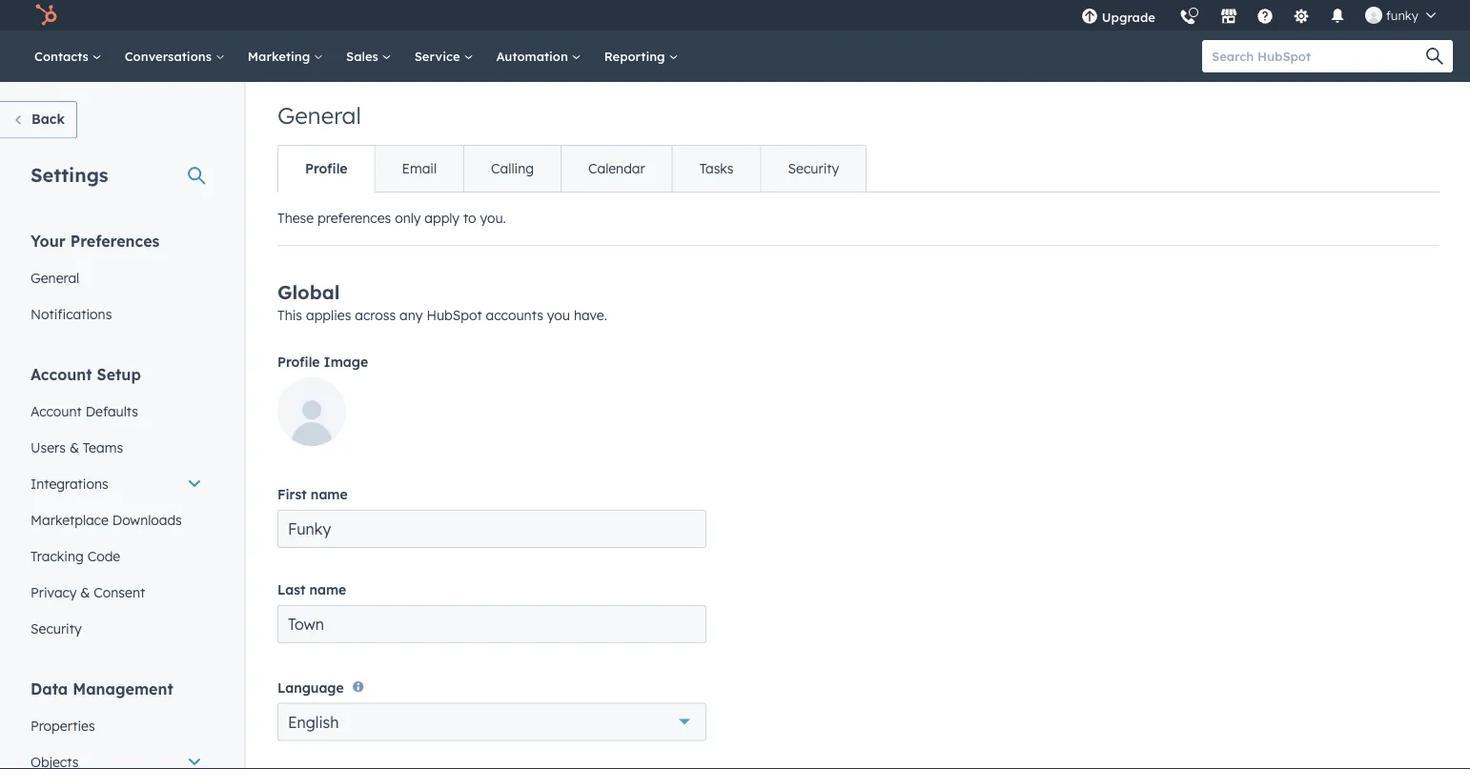 Task type: vqa. For each thing, say whether or not it's contained in the screenshot.
activity
no



Task type: locate. For each thing, give the bounding box(es) containing it.
& right users
[[70, 439, 79, 456]]

calling icon button
[[1172, 2, 1205, 30]]

0 horizontal spatial general
[[31, 269, 79, 286]]

0 vertical spatial name
[[311, 487, 348, 503]]

global this applies across any hubspot accounts you have.
[[278, 280, 608, 324]]

menu
[[1070, 0, 1448, 38]]

1 horizontal spatial &
[[80, 584, 90, 601]]

tracking code link
[[19, 539, 214, 575]]

0 vertical spatial &
[[70, 439, 79, 456]]

notifications
[[31, 306, 112, 322]]

privacy
[[31, 584, 77, 601]]

properties link
[[19, 708, 214, 745]]

account for account defaults
[[31, 403, 82, 420]]

funky town image
[[1366, 7, 1383, 24]]

general link
[[19, 260, 214, 296]]

0 horizontal spatial &
[[70, 439, 79, 456]]

downloads
[[112, 512, 182, 528]]

menu containing funky
[[1070, 0, 1448, 38]]

name right first
[[311, 487, 348, 503]]

users
[[31, 439, 66, 456]]

you.
[[480, 210, 506, 227]]

security inside navigation
[[788, 160, 840, 177]]

security inside account setup element
[[31, 621, 82, 637]]

across
[[355, 307, 396, 324]]

hubspot image
[[34, 4, 57, 27]]

users & teams link
[[19, 430, 214, 466]]

account
[[31, 365, 92, 384], [31, 403, 82, 420]]

security link
[[761, 146, 866, 192], [19, 611, 214, 647]]

general
[[278, 101, 361, 130], [31, 269, 79, 286]]

0 vertical spatial account
[[31, 365, 92, 384]]

&
[[70, 439, 79, 456], [80, 584, 90, 601]]

edit button
[[278, 378, 346, 453]]

last
[[278, 582, 306, 599]]

back link
[[0, 101, 77, 139]]

navigation
[[278, 145, 867, 193]]

english
[[288, 713, 339, 732]]

1 horizontal spatial general
[[278, 101, 361, 130]]

teams
[[83, 439, 123, 456]]

1 horizontal spatial security link
[[761, 146, 866, 192]]

0 vertical spatial profile
[[305, 160, 348, 177]]

name
[[311, 487, 348, 503], [310, 582, 347, 599]]

any
[[400, 307, 423, 324]]

data management
[[31, 680, 173, 699]]

1 vertical spatial account
[[31, 403, 82, 420]]

back
[[31, 111, 65, 127]]

account setup
[[31, 365, 141, 384]]

account up "account defaults"
[[31, 365, 92, 384]]

1 vertical spatial general
[[31, 269, 79, 286]]

profile
[[305, 160, 348, 177], [278, 354, 320, 371]]

& right privacy
[[80, 584, 90, 601]]

search button
[[1418, 40, 1454, 73]]

0 horizontal spatial security
[[31, 621, 82, 637]]

1 horizontal spatial security
[[788, 160, 840, 177]]

global
[[278, 280, 340, 304]]

sales
[[346, 48, 382, 64]]

security
[[788, 160, 840, 177], [31, 621, 82, 637]]

1 vertical spatial &
[[80, 584, 90, 601]]

name for first name
[[311, 487, 348, 503]]

general down your
[[31, 269, 79, 286]]

profile link
[[279, 146, 374, 192]]

general up profile link
[[278, 101, 361, 130]]

language
[[278, 680, 344, 696]]

2 account from the top
[[31, 403, 82, 420]]

0 vertical spatial security
[[788, 160, 840, 177]]

0 horizontal spatial security link
[[19, 611, 214, 647]]

email
[[402, 160, 437, 177]]

marketplace
[[31, 512, 109, 528]]

name for last name
[[310, 582, 347, 599]]

profile for profile image
[[278, 354, 320, 371]]

1 account from the top
[[31, 365, 92, 384]]

image
[[324, 354, 368, 371]]

calling icon image
[[1180, 10, 1197, 27]]

account defaults
[[31, 403, 138, 420]]

profile image
[[278, 354, 368, 371]]

1 vertical spatial name
[[310, 582, 347, 599]]

marketplaces button
[[1210, 0, 1250, 31]]

tasks
[[700, 160, 734, 177]]

profile up preferences
[[305, 160, 348, 177]]

integrations button
[[19, 466, 214, 502]]

account defaults link
[[19, 394, 214, 430]]

0 vertical spatial general
[[278, 101, 361, 130]]

1 vertical spatial security
[[31, 621, 82, 637]]

1 vertical spatial profile
[[278, 354, 320, 371]]

contacts
[[34, 48, 92, 64]]

first
[[278, 487, 307, 503]]

marketing
[[248, 48, 314, 64]]

your preferences element
[[19, 230, 214, 332]]

Search HubSpot search field
[[1203, 40, 1437, 73]]

tracking code
[[31, 548, 120, 565]]

email link
[[374, 146, 464, 192]]

notifications image
[[1330, 9, 1347, 26]]

privacy & consent link
[[19, 575, 214, 611]]

name right last
[[310, 582, 347, 599]]

you
[[547, 307, 570, 324]]

profile left image
[[278, 354, 320, 371]]

navigation containing profile
[[278, 145, 867, 193]]

automation
[[496, 48, 572, 64]]

account up users
[[31, 403, 82, 420]]

your preferences
[[31, 231, 160, 250]]



Task type: describe. For each thing, give the bounding box(es) containing it.
consent
[[94, 584, 145, 601]]

0 vertical spatial security link
[[761, 146, 866, 192]]

marketing link
[[236, 31, 335, 82]]

apply
[[425, 210, 460, 227]]

your
[[31, 231, 66, 250]]

funky button
[[1355, 0, 1448, 31]]

conversations link
[[113, 31, 236, 82]]

this
[[278, 307, 302, 324]]

preferences
[[70, 231, 160, 250]]

settings link
[[1282, 0, 1322, 31]]

help button
[[1250, 0, 1282, 31]]

calling link
[[464, 146, 561, 192]]

management
[[73, 680, 173, 699]]

last name
[[278, 582, 347, 599]]

users & teams
[[31, 439, 123, 456]]

reporting link
[[593, 31, 690, 82]]

data
[[31, 680, 68, 699]]

calendar
[[589, 160, 646, 177]]

calendar link
[[561, 146, 672, 192]]

accounts
[[486, 307, 544, 324]]

service
[[415, 48, 464, 64]]

marketplace downloads link
[[19, 502, 214, 539]]

upgrade image
[[1082, 9, 1099, 26]]

have.
[[574, 307, 608, 324]]

contacts link
[[23, 31, 113, 82]]

these preferences only apply to you.
[[278, 210, 506, 227]]

properties
[[31, 718, 95, 735]]

funky
[[1387, 7, 1419, 23]]

general inside your preferences element
[[31, 269, 79, 286]]

preferences
[[318, 210, 391, 227]]

profile for profile
[[305, 160, 348, 177]]

settings image
[[1293, 9, 1311, 26]]

& for users
[[70, 439, 79, 456]]

only
[[395, 210, 421, 227]]

help image
[[1257, 9, 1274, 26]]

conversations
[[125, 48, 215, 64]]

tracking
[[31, 548, 84, 565]]

data management element
[[19, 679, 214, 770]]

account for account setup
[[31, 365, 92, 384]]

integrations
[[31, 476, 108, 492]]

account setup element
[[19, 364, 214, 647]]

to
[[464, 210, 477, 227]]

tasks link
[[672, 146, 761, 192]]

1 vertical spatial security link
[[19, 611, 214, 647]]

marketplaces image
[[1221, 9, 1238, 26]]

code
[[87, 548, 120, 565]]

hubspot
[[427, 307, 482, 324]]

calling
[[491, 160, 534, 177]]

& for privacy
[[80, 584, 90, 601]]

automation link
[[485, 31, 593, 82]]

first name
[[278, 487, 348, 503]]

privacy & consent
[[31, 584, 145, 601]]

settings
[[31, 163, 108, 186]]

notifications link
[[19, 296, 214, 332]]

these
[[278, 210, 314, 227]]

applies
[[306, 307, 351, 324]]

english button
[[278, 703, 707, 742]]

search image
[[1427, 48, 1444, 65]]

notifications button
[[1322, 0, 1355, 31]]

setup
[[97, 365, 141, 384]]

upgrade
[[1103, 9, 1156, 25]]

Last name text field
[[278, 606, 707, 644]]

sales link
[[335, 31, 403, 82]]

service link
[[403, 31, 485, 82]]

defaults
[[86, 403, 138, 420]]

hubspot link
[[23, 4, 72, 27]]

marketplace downloads
[[31, 512, 182, 528]]

First name text field
[[278, 510, 707, 549]]

reporting
[[605, 48, 669, 64]]



